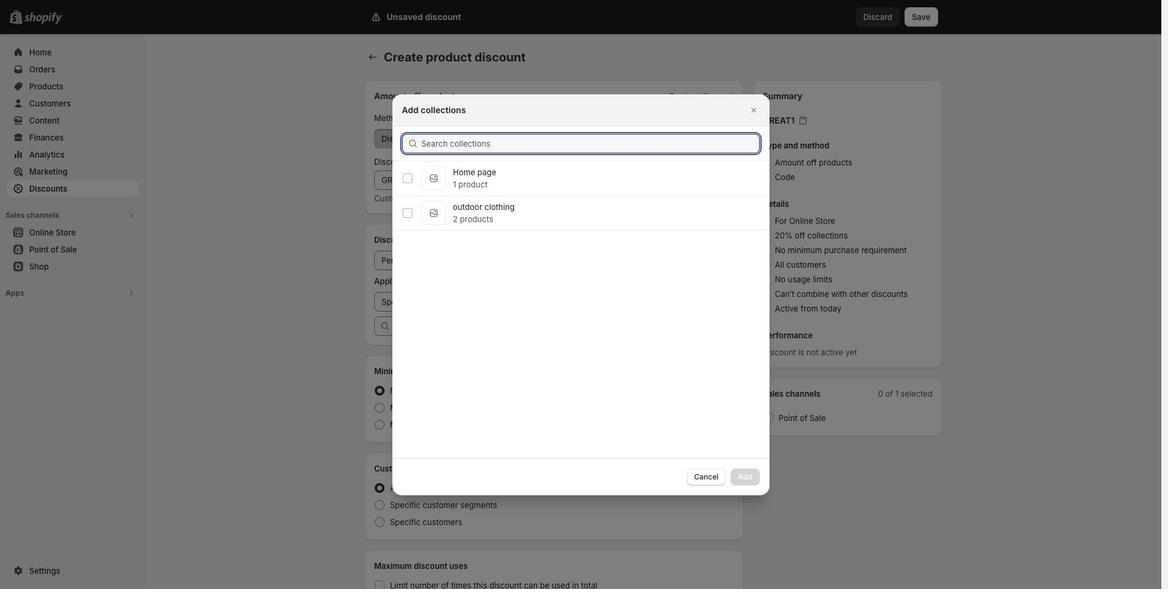 Task type: vqa. For each thing, say whether or not it's contained in the screenshot.
dialog
yes



Task type: describe. For each thing, give the bounding box(es) containing it.
shopify image
[[24, 12, 62, 24]]

Search collections text field
[[421, 134, 760, 153]]



Task type: locate. For each thing, give the bounding box(es) containing it.
dialog
[[0, 94, 1162, 495]]



